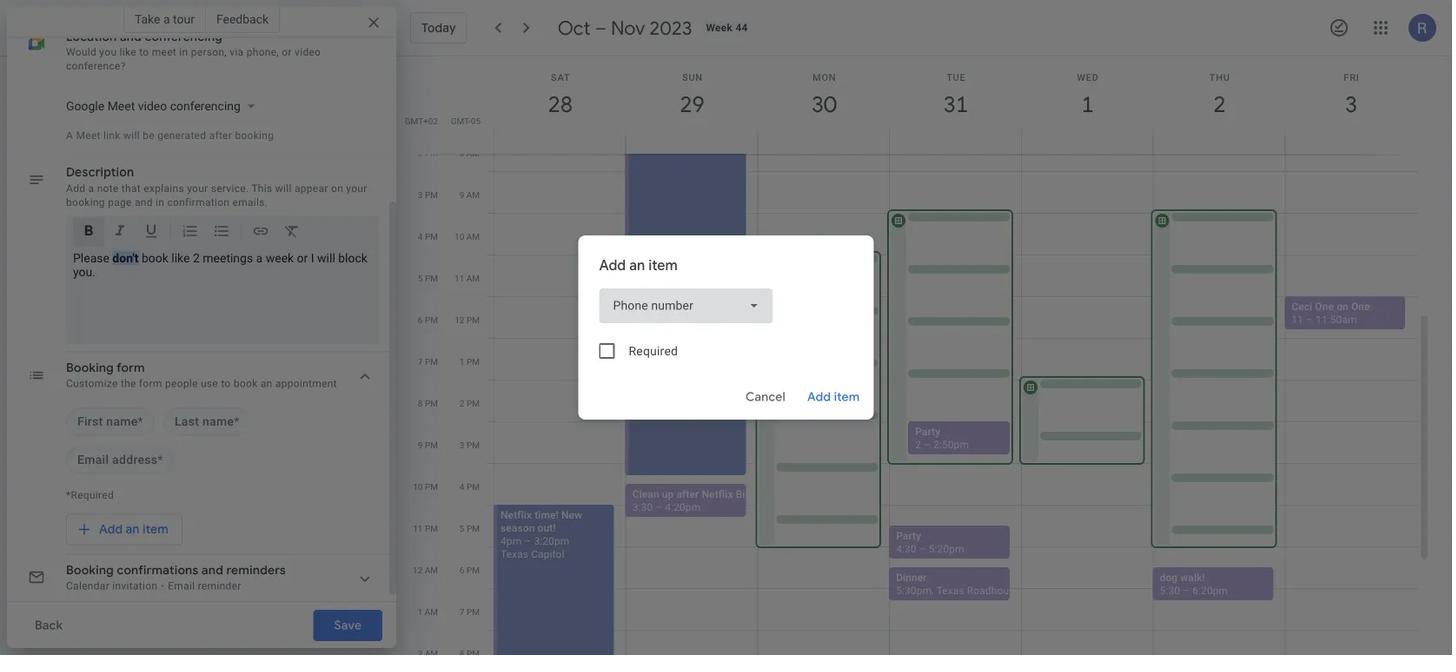 Task type: locate. For each thing, give the bounding box(es) containing it.
address
[[112, 453, 158, 468]]

4
[[418, 231, 423, 242], [460, 482, 465, 492]]

a meet link will be generated after booking
[[66, 130, 274, 142]]

7 column header from the left
[[1285, 57, 1418, 154]]

list item down first name * in the bottom of the page
[[66, 447, 174, 475]]

insert link image
[[252, 223, 270, 243]]

0 vertical spatial on
[[331, 183, 343, 195]]

will right i
[[317, 251, 335, 266]]

name
[[106, 415, 138, 429], [203, 415, 234, 429]]

1 horizontal spatial on
[[1337, 301, 1349, 313]]

1 horizontal spatial your
[[346, 183, 367, 195]]

4 pm
[[418, 231, 438, 242], [460, 482, 480, 492]]

add an item inside button
[[99, 522, 169, 538]]

3 left 9 am
[[418, 190, 423, 200]]

– right '4:30'
[[920, 543, 926, 556]]

a inside the "take a tour" button
[[163, 12, 170, 26]]

2 column header from the left
[[626, 57, 758, 154]]

6 column header from the left
[[1153, 57, 1286, 154]]

1 horizontal spatial name
[[203, 415, 234, 429]]

0 vertical spatial booking
[[235, 130, 274, 142]]

– down up
[[656, 502, 663, 514]]

am
[[467, 148, 480, 158], [467, 190, 480, 200], [467, 231, 480, 242], [467, 273, 480, 283], [425, 565, 438, 576], [425, 607, 438, 617]]

a left tour
[[163, 12, 170, 26]]

1 vertical spatial to
[[221, 378, 231, 390]]

book right use
[[234, 378, 258, 390]]

0 horizontal spatial 10
[[413, 482, 423, 492]]

item up required
[[649, 257, 678, 275]]

0 horizontal spatial one
[[1316, 301, 1335, 313]]

italic image
[[111, 223, 129, 243]]

7 pm left the "1 pm"
[[418, 356, 438, 367]]

am down 12 am
[[425, 607, 438, 617]]

0 horizontal spatial or
[[282, 47, 292, 59]]

tour
[[173, 12, 195, 26]]

1 horizontal spatial 3
[[460, 440, 465, 450]]

7 right 1 am
[[460, 607, 465, 617]]

meet
[[152, 47, 177, 59]]

7 pm
[[418, 356, 438, 367], [460, 607, 480, 617]]

netflix up 'season'
[[501, 509, 532, 522]]

0 horizontal spatial 7 pm
[[418, 356, 438, 367]]

and down that
[[135, 196, 153, 209]]

party up '4:30'
[[896, 530, 922, 542]]

0 vertical spatial book
[[142, 251, 169, 266]]

1 vertical spatial like
[[172, 251, 190, 266]]

am down 05
[[467, 148, 480, 158]]

11:50am
[[1316, 314, 1358, 326]]

1 vertical spatial 5
[[460, 523, 465, 534]]

take
[[135, 12, 160, 26]]

0 horizontal spatial 6 pm
[[418, 315, 438, 325]]

a
[[66, 130, 73, 142]]

4 left 10 am
[[418, 231, 423, 242]]

1 horizontal spatial 9
[[460, 190, 464, 200]]

10 am
[[455, 231, 480, 242]]

12
[[455, 315, 465, 325], [413, 565, 423, 576]]

,
[[932, 585, 934, 597]]

0 horizontal spatial booking
[[66, 196, 105, 209]]

1 horizontal spatial to
[[221, 378, 231, 390]]

grid containing ceci one on one
[[403, 57, 1432, 656]]

party
[[916, 426, 941, 438], [896, 530, 922, 542]]

2 inside book like 2 meetings a week or i will block you.
[[193, 251, 200, 266]]

– down 'season'
[[525, 536, 531, 548]]

– left 2:50pm
[[924, 439, 931, 451]]

– down ceci
[[1307, 314, 1314, 326]]

1 horizontal spatial 8
[[460, 148, 464, 158]]

booking inside description add a note that explains your service. this will appear on your booking page and in confirmation emails.
[[66, 196, 105, 209]]

8 up 9 pm
[[418, 398, 423, 409]]

video
[[295, 47, 321, 59]]

name right last
[[203, 415, 234, 429]]

1 vertical spatial 10
[[413, 482, 423, 492]]

pm left the "1 pm"
[[425, 356, 438, 367]]

or inside location and conferencing would you like to meet in person, via phone, or video conference?
[[282, 47, 292, 59]]

5 right 11 pm
[[460, 523, 465, 534]]

4 column header from the left
[[889, 57, 1022, 154]]

4pm
[[501, 536, 522, 548]]

or left video
[[282, 47, 292, 59]]

1 horizontal spatial book
[[234, 378, 258, 390]]

and
[[120, 29, 142, 45], [135, 196, 153, 209]]

party inside party 4:30 – 5:20pm
[[896, 530, 922, 542]]

8 down gmt- at top
[[460, 148, 464, 158]]

week 44
[[706, 22, 748, 34]]

like right the you
[[120, 47, 136, 59]]

an down address on the bottom left of page
[[126, 522, 140, 538]]

1 vertical spatial 5 pm
[[460, 523, 480, 534]]

booking
[[235, 130, 274, 142], [66, 196, 105, 209]]

1 horizontal spatial one
[[1352, 301, 1371, 313]]

gmt-05
[[451, 116, 481, 126]]

will right this
[[275, 183, 292, 195]]

list item
[[66, 409, 155, 436], [163, 409, 251, 436], [66, 447, 174, 475]]

4 pm left 10 am
[[418, 231, 438, 242]]

pm right 12 am
[[467, 565, 480, 576]]

week
[[266, 251, 294, 266]]

11 pm
[[413, 523, 438, 534]]

1 vertical spatial booking
[[66, 196, 105, 209]]

05
[[471, 116, 481, 126]]

0 vertical spatial or
[[282, 47, 292, 59]]

add inside add item button
[[808, 389, 831, 405]]

1 horizontal spatial 7 pm
[[460, 607, 480, 617]]

an inside button
[[126, 522, 140, 538]]

you
[[99, 47, 117, 59]]

5 pm left 11 am at the top
[[418, 273, 438, 283]]

11 up 12 am
[[413, 523, 423, 534]]

2 pm down "gmt+02" at the left top of the page
[[418, 148, 438, 158]]

i
[[311, 251, 314, 266]]

book like 2 meetings a week or i will block you.
[[73, 251, 368, 280]]

1 horizontal spatial an
[[261, 378, 273, 390]]

11 for 11 am
[[455, 273, 464, 283]]

1 vertical spatial on
[[1337, 301, 1349, 313]]

1 horizontal spatial texas
[[937, 585, 965, 597]]

0 horizontal spatial your
[[187, 183, 208, 195]]

form up the the
[[117, 361, 145, 376]]

1 name from the left
[[106, 415, 138, 429]]

10
[[455, 231, 464, 242], [413, 482, 423, 492]]

in
[[179, 47, 188, 59], [156, 196, 164, 209]]

time!
[[535, 509, 559, 522]]

0 vertical spatial to
[[139, 47, 149, 59]]

a left note
[[88, 183, 94, 195]]

book down underline icon
[[142, 251, 169, 266]]

party up 2:50pm
[[916, 426, 941, 438]]

10 up 11 am at the top
[[455, 231, 464, 242]]

2 vertical spatial an
[[126, 522, 140, 538]]

1 down the 12 pm
[[460, 356, 465, 367]]

1 horizontal spatial 4 pm
[[460, 482, 480, 492]]

new
[[562, 509, 583, 522]]

6 pm right 12 am
[[460, 565, 480, 576]]

you.
[[73, 266, 96, 280]]

in down conferencing
[[179, 47, 188, 59]]

an
[[630, 257, 645, 275], [261, 378, 273, 390], [126, 522, 140, 538]]

party for 4:30
[[896, 530, 922, 542]]

after
[[209, 130, 232, 142], [677, 489, 699, 501]]

your right appear
[[346, 183, 367, 195]]

0 vertical spatial and
[[120, 29, 142, 45]]

feedback button
[[206, 5, 280, 33]]

first
[[77, 415, 103, 429]]

0 horizontal spatial in
[[156, 196, 164, 209]]

1 down 12 am
[[418, 607, 423, 617]]

0 vertical spatial 12
[[455, 315, 465, 325]]

0 vertical spatial 1
[[460, 356, 465, 367]]

1 horizontal spatial add an item
[[599, 257, 678, 275]]

add an item up required
[[599, 257, 678, 275]]

2
[[418, 148, 423, 158], [193, 251, 200, 266], [460, 398, 465, 409], [916, 439, 922, 451]]

booking
[[66, 361, 114, 376]]

1 for 1 pm
[[460, 356, 465, 367]]

1 vertical spatial after
[[677, 489, 699, 501]]

1 vertical spatial 12
[[413, 565, 423, 576]]

3 pm left 9 am
[[418, 190, 438, 200]]

0 vertical spatial netflix
[[702, 489, 733, 501]]

1 horizontal spatial after
[[677, 489, 699, 501]]

description add a note that explains your service. this will appear on your booking page and in confirmation emails.
[[66, 165, 367, 209]]

1 your from the left
[[187, 183, 208, 195]]

1 horizontal spatial item
[[649, 257, 678, 275]]

2 horizontal spatial *
[[234, 415, 240, 429]]

9
[[460, 190, 464, 200], [418, 440, 423, 450]]

2 vertical spatial 11
[[413, 523, 423, 534]]

0 horizontal spatial 11
[[413, 523, 423, 534]]

3 pm right 9 pm
[[460, 440, 480, 450]]

am up 1 am
[[425, 565, 438, 576]]

11 inside ceci one on one 11 – 11:50am
[[1292, 314, 1304, 326]]

page
[[108, 196, 132, 209]]

add an item inside dialog
[[599, 257, 678, 275]]

list item containing email address
[[66, 447, 174, 475]]

1 horizontal spatial 6
[[460, 565, 465, 576]]

0 vertical spatial 6 pm
[[418, 315, 438, 325]]

a left week
[[256, 251, 263, 266]]

5:30pm
[[896, 585, 932, 597]]

first name *
[[77, 415, 143, 429]]

party inside the party 2 – 2:50pm
[[916, 426, 941, 438]]

email
[[77, 453, 109, 468]]

6
[[418, 315, 423, 325], [460, 565, 465, 576]]

– inside netflix time! new season out! 4pm – 3:20pm texas capitol
[[525, 536, 531, 548]]

6 right 12 am
[[460, 565, 465, 576]]

0 vertical spatial an
[[630, 257, 645, 275]]

your up confirmation
[[187, 183, 208, 195]]

to left meet
[[139, 47, 149, 59]]

numbered list image
[[182, 223, 199, 243]]

1 vertical spatial an
[[261, 378, 273, 390]]

1 horizontal spatial in
[[179, 47, 188, 59]]

1 vertical spatial 11
[[1292, 314, 1304, 326]]

2 pm
[[418, 148, 438, 158], [460, 398, 480, 409]]

an up required
[[630, 257, 645, 275]]

on inside description add a note that explains your service. this will appear on your booking page and in confirmation emails.
[[331, 183, 343, 195]]

– inside clean up after netflix binge 3:30 – 4:20pm
[[656, 502, 663, 514]]

1 vertical spatial party
[[896, 530, 922, 542]]

0 horizontal spatial 3 pm
[[418, 190, 438, 200]]

1 horizontal spatial or
[[297, 251, 308, 266]]

texas right ','
[[937, 585, 965, 597]]

0 horizontal spatial will
[[123, 130, 140, 142]]

0 horizontal spatial 1
[[418, 607, 423, 617]]

booking up this
[[235, 130, 274, 142]]

bulleted list image
[[213, 223, 230, 243]]

add
[[66, 183, 85, 195], [599, 257, 626, 275], [808, 389, 831, 405], [99, 522, 123, 538]]

generated
[[157, 130, 206, 142]]

11 down ceci
[[1292, 314, 1304, 326]]

2 horizontal spatial will
[[317, 251, 335, 266]]

9 up the 10 pm
[[418, 440, 423, 450]]

pm right the 10 pm
[[467, 482, 480, 492]]

6 left the 12 pm
[[418, 315, 423, 325]]

please don't
[[73, 251, 139, 266]]

will left "be"
[[123, 130, 140, 142]]

a inside description add a note that explains your service. this will appear on your booking page and in confirmation emails.
[[88, 183, 94, 195]]

pm down the "1 pm"
[[467, 398, 480, 409]]

ceci
[[1292, 301, 1313, 313]]

0 vertical spatial after
[[209, 130, 232, 142]]

5:30
[[1160, 585, 1181, 597]]

1 horizontal spatial 12
[[455, 315, 465, 325]]

booking down note
[[66, 196, 105, 209]]

on up 11:50am
[[1337, 301, 1349, 313]]

conferencing
[[145, 29, 223, 45]]

form right the the
[[139, 378, 162, 390]]

am up the 12 pm
[[467, 273, 480, 283]]

add item button
[[801, 376, 867, 418]]

please
[[73, 251, 109, 266]]

0 horizontal spatial 9
[[418, 440, 423, 450]]

– inside the party 2 – 2:50pm
[[924, 439, 931, 451]]

pm right 9 pm
[[467, 440, 480, 450]]

10 for 10 pm
[[413, 482, 423, 492]]

0 horizontal spatial 7
[[418, 356, 423, 367]]

grid
[[403, 57, 1432, 656]]

– down walk!
[[1183, 585, 1190, 597]]

nov
[[611, 16, 645, 40]]

clean up after netflix binge 3:30 – 4:20pm
[[633, 489, 763, 514]]

remove formatting image
[[283, 223, 301, 243]]

12 for 12 pm
[[455, 315, 465, 325]]

texas
[[501, 549, 529, 561], [937, 585, 965, 597]]

1 vertical spatial form
[[139, 378, 162, 390]]

and inside description add a note that explains your service. this will appear on your booking page and in confirmation emails.
[[135, 196, 153, 209]]

0 vertical spatial will
[[123, 130, 140, 142]]

0 vertical spatial 4 pm
[[418, 231, 438, 242]]

0 vertical spatial 11
[[455, 273, 464, 283]]

2 one from the left
[[1352, 301, 1371, 313]]

am down 8 am
[[467, 190, 480, 200]]

1 horizontal spatial 11
[[455, 273, 464, 283]]

0 vertical spatial a
[[163, 12, 170, 26]]

5 pm
[[418, 273, 438, 283], [460, 523, 480, 534]]

list item up email address *
[[66, 409, 155, 436]]

7 pm right 1 am
[[460, 607, 480, 617]]

to right use
[[221, 378, 231, 390]]

add inside add an item button
[[99, 522, 123, 538]]

phone,
[[247, 47, 279, 59]]

1 horizontal spatial booking
[[235, 130, 274, 142]]

5 pm right 11 pm
[[460, 523, 480, 534]]

will
[[123, 130, 140, 142], [275, 183, 292, 195], [317, 251, 335, 266]]

2 vertical spatial a
[[256, 251, 263, 266]]

12 for 12 am
[[413, 565, 423, 576]]

to
[[139, 47, 149, 59], [221, 378, 231, 390]]

use
[[201, 378, 218, 390]]

1 vertical spatial 6 pm
[[460, 565, 480, 576]]

1 vertical spatial netflix
[[501, 509, 532, 522]]

2 vertical spatial item
[[143, 522, 169, 538]]

on inside ceci one on one 11 – 11:50am
[[1337, 301, 1349, 313]]

1 vertical spatial or
[[297, 251, 308, 266]]

0 vertical spatial like
[[120, 47, 136, 59]]

pm right 1 am
[[467, 607, 480, 617]]

your
[[187, 183, 208, 195], [346, 183, 367, 195]]

6 pm left the 12 pm
[[418, 315, 438, 325]]

12 down 11 pm
[[413, 565, 423, 576]]

12 down 11 am at the top
[[455, 315, 465, 325]]

required
[[629, 344, 678, 358]]

0 horizontal spatial *
[[138, 415, 143, 429]]

1 vertical spatial 3
[[460, 440, 465, 450]]

column header
[[494, 57, 627, 154], [626, 57, 758, 154], [758, 57, 890, 154], [889, 57, 1022, 154], [1021, 57, 1154, 154], [1153, 57, 1286, 154], [1285, 57, 1418, 154]]

texas down 4pm
[[501, 549, 529, 561]]

2 horizontal spatial an
[[630, 257, 645, 275]]

0 horizontal spatial 5 pm
[[418, 273, 438, 283]]

2 horizontal spatial item
[[834, 389, 860, 405]]

8
[[460, 148, 464, 158], [418, 398, 423, 409]]

on
[[331, 183, 343, 195], [1337, 301, 1349, 313]]

None field
[[599, 289, 773, 323]]

am for 8 am
[[467, 148, 480, 158]]

0 vertical spatial texas
[[501, 549, 529, 561]]

2 down numbered list image
[[193, 251, 200, 266]]

11 down 10 am
[[455, 273, 464, 283]]

party 4:30 – 5:20pm
[[896, 530, 965, 556]]

2 name from the left
[[203, 415, 234, 429]]

and down take
[[120, 29, 142, 45]]

6 pm
[[418, 315, 438, 325], [460, 565, 480, 576]]

list item containing last name
[[163, 409, 251, 436]]

pm left 9 am
[[425, 190, 438, 200]]

2 your from the left
[[346, 183, 367, 195]]

list item down use
[[163, 409, 251, 436]]

name right first
[[106, 415, 138, 429]]

0 horizontal spatial 4 pm
[[418, 231, 438, 242]]

block
[[338, 251, 368, 266]]

3 right 9 pm
[[460, 440, 465, 450]]

1 horizontal spatial 5 pm
[[460, 523, 480, 534]]

5
[[418, 273, 423, 283], [460, 523, 465, 534]]

0 horizontal spatial add an item
[[99, 522, 169, 538]]

0 vertical spatial 6
[[418, 315, 423, 325]]

0 vertical spatial 7
[[418, 356, 423, 367]]

– inside dog walk! 5:30 – 6:20pm
[[1183, 585, 1190, 597]]

4 right the 10 pm
[[460, 482, 465, 492]]

9 pm
[[418, 440, 438, 450]]

3:30
[[633, 502, 653, 514]]

2 horizontal spatial a
[[256, 251, 263, 266]]

2 pm down the "1 pm"
[[460, 398, 480, 409]]

name for last name
[[203, 415, 234, 429]]

0 horizontal spatial like
[[120, 47, 136, 59]]

underline image
[[143, 223, 160, 243]]

1 horizontal spatial netflix
[[702, 489, 733, 501]]

2 left 2:50pm
[[916, 439, 922, 451]]

10 up 11 pm
[[413, 482, 423, 492]]

5 left 11 am at the top
[[418, 273, 423, 283]]

– right 'oct'
[[595, 16, 607, 40]]

like down numbered list image
[[172, 251, 190, 266]]

1 vertical spatial 6
[[460, 565, 465, 576]]



Task type: describe. For each thing, give the bounding box(es) containing it.
texas inside dinner 5:30pm , texas roadhouse
[[937, 585, 965, 597]]

add an item dialog
[[579, 236, 874, 420]]

will inside description add a note that explains your service. this will appear on your booking page and in confirmation emails.
[[275, 183, 292, 195]]

bold image
[[80, 223, 97, 243]]

2 inside the party 2 – 2:50pm
[[916, 439, 922, 451]]

am for 1 am
[[425, 607, 438, 617]]

clean
[[633, 489, 660, 501]]

2 right 8 pm
[[460, 398, 465, 409]]

up
[[662, 489, 674, 501]]

walk!
[[1181, 572, 1206, 584]]

1 horizontal spatial 6 pm
[[460, 565, 480, 576]]

0 vertical spatial 5 pm
[[418, 273, 438, 283]]

2023
[[650, 16, 692, 40]]

add inside description add a note that explains your service. this will appear on your booking page and in confirmation emails.
[[66, 183, 85, 195]]

1 vertical spatial 7 pm
[[460, 607, 480, 617]]

after inside clean up after netflix binge 3:30 – 4:20pm
[[677, 489, 699, 501]]

6:20pm
[[1193, 585, 1229, 597]]

pm down "gmt+02" at the left top of the page
[[425, 148, 438, 158]]

am for 10 am
[[467, 231, 480, 242]]

conference?
[[66, 60, 126, 73]]

like inside location and conferencing would you like to meet in person, via phone, or video conference?
[[120, 47, 136, 59]]

* for first name
[[138, 415, 143, 429]]

roadhouse
[[967, 585, 1021, 597]]

8 for 8 am
[[460, 148, 464, 158]]

this
[[252, 183, 273, 195]]

oct – nov 2023
[[558, 16, 692, 40]]

1 vertical spatial 4 pm
[[460, 482, 480, 492]]

today
[[422, 20, 456, 36]]

book inside booking form customize the form people use to book an appointment
[[234, 378, 258, 390]]

44
[[736, 22, 748, 34]]

8 pm
[[418, 398, 438, 409]]

0 vertical spatial 5
[[418, 273, 423, 283]]

8 am
[[460, 148, 480, 158]]

*required
[[66, 489, 114, 502]]

* for last name
[[234, 415, 240, 429]]

pm left 11 am at the top
[[425, 273, 438, 283]]

0 horizontal spatial 6
[[418, 315, 423, 325]]

0 vertical spatial item
[[649, 257, 678, 275]]

like inside book like 2 meetings a week or i will block you.
[[172, 251, 190, 266]]

2 down "gmt+02" at the left top of the page
[[418, 148, 423, 158]]

the
[[121, 378, 136, 390]]

dinner 5:30pm , texas roadhouse
[[896, 572, 1021, 597]]

2:50pm
[[934, 439, 969, 451]]

am for 9 am
[[467, 190, 480, 200]]

pm left the 12 pm
[[425, 315, 438, 325]]

gmt-
[[451, 116, 471, 126]]

0 vertical spatial 3
[[418, 190, 423, 200]]

person,
[[191, 47, 227, 59]]

3 column header from the left
[[758, 57, 890, 154]]

dinner
[[896, 572, 927, 584]]

1 for 1 am
[[418, 607, 423, 617]]

an inside dialog
[[630, 257, 645, 275]]

an inside booking form customize the form people use to book an appointment
[[261, 378, 273, 390]]

3:20pm
[[534, 536, 570, 548]]

appointment
[[275, 378, 337, 390]]

capitol
[[531, 549, 565, 561]]

* for email address
[[158, 453, 163, 468]]

dog
[[1160, 572, 1178, 584]]

in inside description add a note that explains your service. this will appear on your booking page and in confirmation emails.
[[156, 196, 164, 209]]

pm down the 10 pm
[[425, 523, 438, 534]]

name for first name
[[106, 415, 138, 429]]

texas inside netflix time! new season out! 4pm – 3:20pm texas capitol
[[501, 549, 529, 561]]

0 horizontal spatial 4
[[418, 231, 423, 242]]

0 horizontal spatial after
[[209, 130, 232, 142]]

via
[[230, 47, 244, 59]]

9 for 9 am
[[460, 190, 464, 200]]

netflix time! new season out! 4pm – 3:20pm texas capitol
[[501, 509, 583, 561]]

feedback
[[216, 12, 269, 26]]

– inside party 4:30 – 5:20pm
[[920, 543, 926, 556]]

today button
[[410, 12, 467, 43]]

1 one from the left
[[1316, 301, 1335, 313]]

1 am
[[418, 607, 438, 617]]

4:20pm
[[665, 502, 701, 514]]

1 horizontal spatial 5
[[460, 523, 465, 534]]

add item
[[808, 389, 860, 405]]

1 horizontal spatial 2 pm
[[460, 398, 480, 409]]

11 for 11 pm
[[413, 523, 423, 534]]

to inside location and conferencing would you like to meet in person, via phone, or video conference?
[[139, 47, 149, 59]]

a inside book like 2 meetings a week or i will block you.
[[256, 251, 263, 266]]

back button
[[21, 610, 77, 642]]

meetings
[[203, 251, 253, 266]]

am for 11 am
[[467, 273, 480, 283]]

add an item button
[[66, 515, 182, 546]]

week
[[706, 22, 733, 34]]

party 2 – 2:50pm
[[916, 426, 969, 451]]

people
[[165, 378, 198, 390]]

emails.
[[233, 196, 268, 209]]

and inside location and conferencing would you like to meet in person, via phone, or video conference?
[[120, 29, 142, 45]]

pm down the 12 pm
[[467, 356, 480, 367]]

pm left 'season'
[[467, 523, 480, 534]]

10 for 10 am
[[455, 231, 464, 242]]

list item containing first name
[[66, 409, 155, 436]]

pm down 9 pm
[[425, 482, 438, 492]]

0 vertical spatial form
[[117, 361, 145, 376]]

pm up the "1 pm"
[[467, 315, 480, 325]]

1 column header from the left
[[494, 57, 627, 154]]

don't
[[112, 251, 139, 266]]

– inside ceci one on one 11 – 11:50am
[[1307, 314, 1314, 326]]

explains
[[144, 183, 184, 195]]

location
[[66, 29, 117, 45]]

oct
[[558, 16, 591, 40]]

season
[[501, 522, 535, 535]]

last
[[175, 415, 199, 429]]

netflix inside clean up after netflix binge 3:30 – 4:20pm
[[702, 489, 733, 501]]

12 am
[[413, 565, 438, 576]]

formatting options toolbar
[[66, 216, 379, 253]]

that
[[122, 183, 141, 195]]

5 column header from the left
[[1021, 57, 1154, 154]]

5:20pm
[[929, 543, 965, 556]]

gmt+02
[[405, 116, 438, 126]]

email address *
[[77, 453, 163, 468]]

back
[[35, 618, 63, 634]]

book inside book like 2 meetings a week or i will block you.
[[142, 251, 169, 266]]

cancel
[[746, 389, 786, 405]]

binge
[[736, 489, 763, 501]]

1 horizontal spatial 7
[[460, 607, 465, 617]]

ceci one on one 11 – 11:50am
[[1292, 301, 1371, 326]]

10 pm
[[413, 482, 438, 492]]

Description text field
[[73, 251, 372, 338]]

be
[[143, 130, 155, 142]]

12 pm
[[455, 315, 480, 325]]

dog walk! 5:30 – 6:20pm
[[1160, 572, 1229, 597]]

party for 2
[[916, 426, 941, 438]]

am for 12 am
[[425, 565, 438, 576]]

appear
[[295, 183, 328, 195]]

pm up 9 pm
[[425, 398, 438, 409]]

pm left 10 am
[[425, 231, 438, 242]]

cancel button
[[738, 376, 794, 418]]

1 vertical spatial item
[[834, 389, 860, 405]]

will inside book like 2 meetings a week or i will block you.
[[317, 251, 335, 266]]

netflix inside netflix time! new season out! 4pm – 3:20pm texas capitol
[[501, 509, 532, 522]]

none field inside add an item dialog
[[599, 289, 773, 323]]

1 horizontal spatial 4
[[460, 482, 465, 492]]

8 for 8 pm
[[418, 398, 423, 409]]

9 for 9 pm
[[418, 440, 423, 450]]

in inside location and conferencing would you like to meet in person, via phone, or video conference?
[[179, 47, 188, 59]]

0 vertical spatial 7 pm
[[418, 356, 438, 367]]

note
[[97, 183, 119, 195]]

location and conferencing would you like to meet in person, via phone, or video conference?
[[66, 29, 321, 73]]

link
[[103, 130, 121, 142]]

1 horizontal spatial 3 pm
[[460, 440, 480, 450]]

pm down 8 pm
[[425, 440, 438, 450]]

0 horizontal spatial 2 pm
[[418, 148, 438, 158]]

4:30
[[896, 543, 917, 556]]

to inside booking form customize the form people use to book an appointment
[[221, 378, 231, 390]]

11 am
[[455, 273, 480, 283]]

confirmation
[[167, 196, 230, 209]]

would
[[66, 47, 97, 59]]

or inside book like 2 meetings a week or i will block you.
[[297, 251, 308, 266]]

0 vertical spatial 3 pm
[[418, 190, 438, 200]]

meet
[[76, 130, 101, 142]]

description
[[66, 165, 134, 181]]

service.
[[211, 183, 249, 195]]



Task type: vqa. For each thing, say whether or not it's contained in the screenshot.
office,
no



